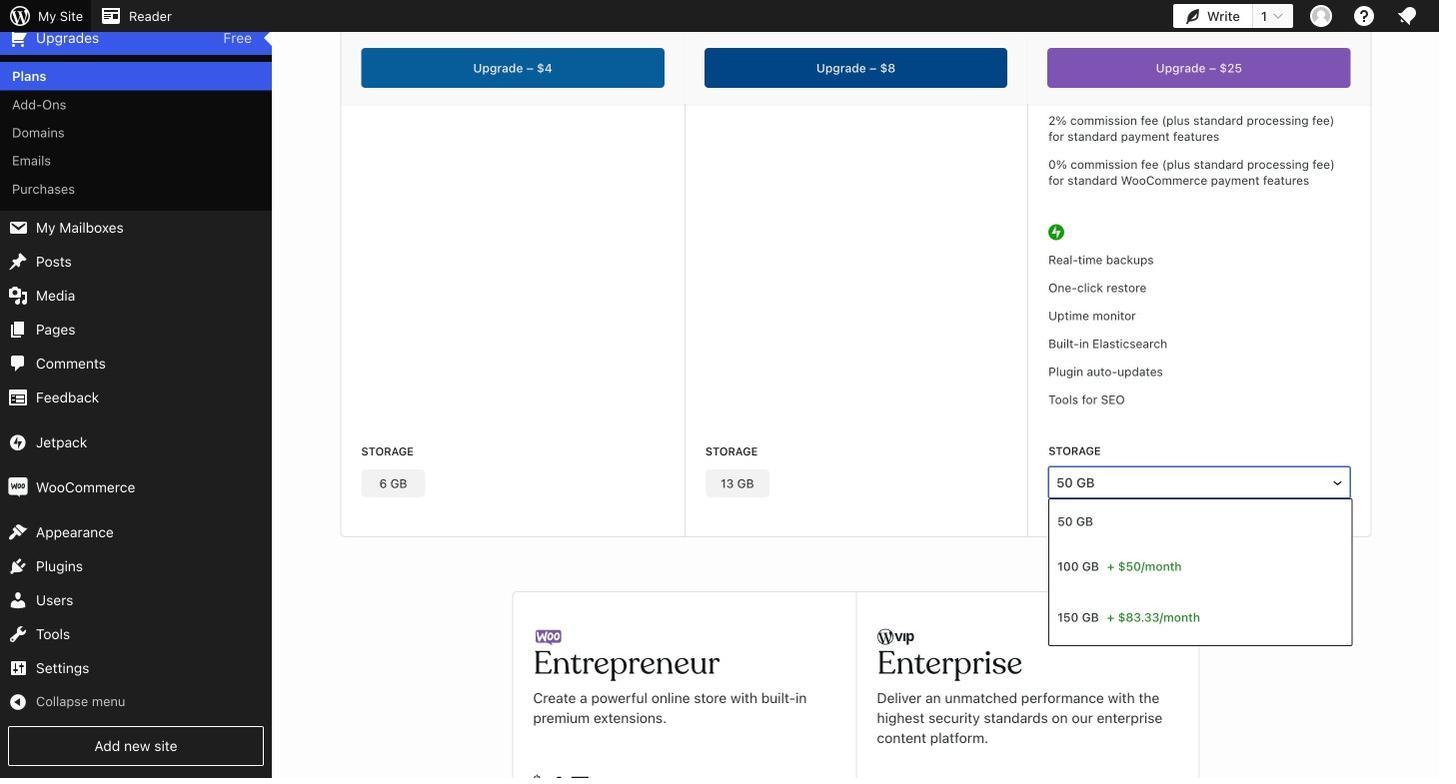 Task type: locate. For each thing, give the bounding box(es) containing it.
2 list item from the top
[[1430, 206, 1439, 300]]

list box
[[1049, 499, 1353, 647]]

1 vertical spatial img image
[[8, 478, 28, 498]]

1 img image from the top
[[8, 433, 28, 453]]

help image
[[1352, 4, 1376, 28]]

2 img image from the top
[[8, 478, 28, 498]]

list item
[[1430, 102, 1439, 175], [1430, 206, 1439, 300], [1430, 300, 1439, 393], [1430, 393, 1439, 468]]

img image
[[8, 433, 28, 453], [8, 478, 28, 498]]

0 vertical spatial img image
[[8, 433, 28, 453]]

my profile image
[[1310, 5, 1332, 27]]

3 list item from the top
[[1430, 300, 1439, 393]]

highest hourly views 0 image
[[169, 0, 264, 13]]



Task type: vqa. For each thing, say whether or not it's contained in the screenshot.
My Home on the top left
no



Task type: describe. For each thing, give the bounding box(es) containing it.
1 list item from the top
[[1430, 102, 1439, 175]]

4 list item from the top
[[1430, 393, 1439, 468]]

manage your notifications image
[[1395, 4, 1419, 28]]



